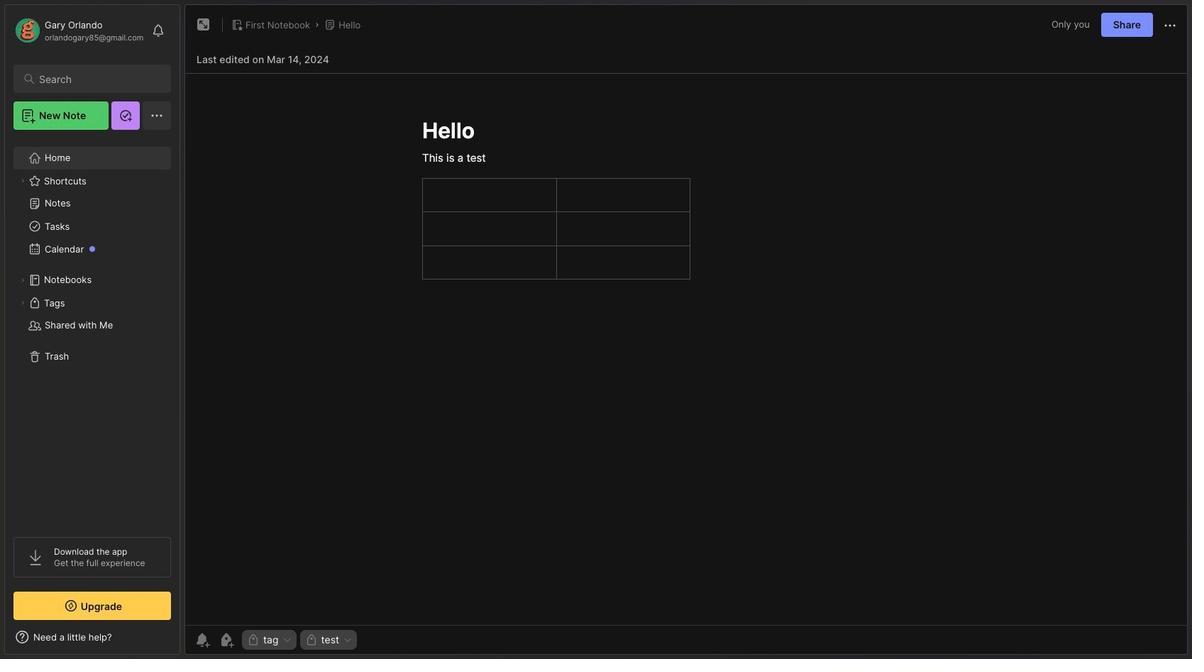 Task type: vqa. For each thing, say whether or not it's contained in the screenshot.
More actions icon inside the field
no



Task type: describe. For each thing, give the bounding box(es) containing it.
more actions image
[[1162, 17, 1179, 34]]

expand tags image
[[18, 299, 27, 307]]

expand note image
[[195, 16, 212, 33]]

click to collapse image
[[179, 633, 190, 650]]



Task type: locate. For each thing, give the bounding box(es) containing it.
none search field inside the main element
[[39, 70, 158, 87]]

tree
[[5, 138, 180, 524]]

main element
[[0, 0, 184, 659]]

Account field
[[13, 16, 144, 45]]

More actions field
[[1162, 16, 1179, 34]]

Note Editor text field
[[185, 73, 1187, 625]]

tag Tag actions field
[[279, 635, 292, 645]]

None search field
[[39, 70, 158, 87]]

tree inside the main element
[[5, 138, 180, 524]]

test Tag actions field
[[339, 635, 353, 645]]

add tag image
[[218, 632, 235, 649]]

note window element
[[184, 4, 1188, 658]]

WHAT'S NEW field
[[5, 626, 180, 649]]

Search text field
[[39, 72, 158, 86]]

expand notebooks image
[[18, 276, 27, 285]]

add a reminder image
[[194, 632, 211, 649]]



